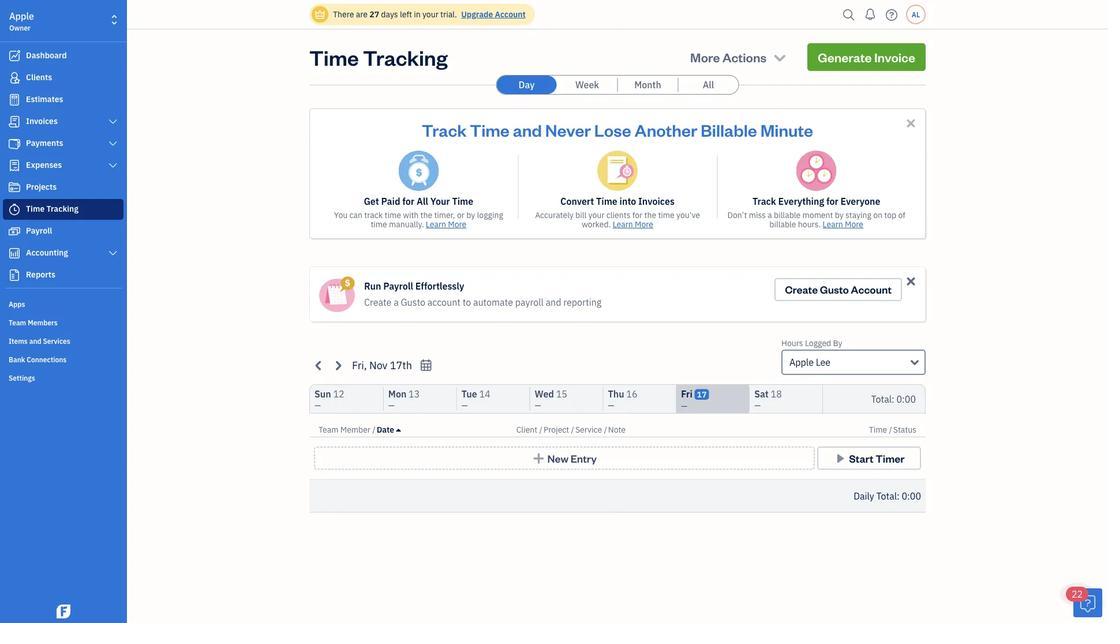 Task type: locate. For each thing, give the bounding box(es) containing it.
0 horizontal spatial track
[[422, 119, 467, 141]]

2 learn more from the left
[[613, 219, 654, 230]]

0 horizontal spatial time tracking
[[26, 204, 79, 214]]

paid
[[381, 196, 401, 208]]

— down fri
[[682, 401, 688, 412]]

upgrade
[[462, 9, 493, 20]]

mon
[[389, 388, 407, 401]]

1 horizontal spatial create
[[786, 283, 819, 297]]

0 vertical spatial team
[[9, 318, 26, 327]]

gusto
[[821, 283, 849, 297], [401, 297, 426, 309]]

for up moment at top
[[827, 196, 839, 208]]

0 vertical spatial 0:00
[[897, 393, 917, 405]]

:
[[892, 393, 895, 405], [898, 490, 900, 502]]

the right clients
[[645, 210, 657, 221]]

1 horizontal spatial learn
[[613, 219, 633, 230]]

client image
[[8, 72, 21, 84]]

: up time / status
[[892, 393, 895, 405]]

daily
[[854, 490, 875, 502]]

learn more for everyone
[[823, 219, 864, 230]]

and right items
[[29, 337, 41, 346]]

— inside mon 13 —
[[389, 401, 395, 411]]

0 vertical spatial close image
[[905, 117, 918, 130]]

new entry button
[[314, 447, 816, 470]]

and left never
[[513, 119, 542, 141]]

1 horizontal spatial apple
[[790, 357, 814, 369]]

/ left note link in the bottom right of the page
[[604, 425, 607, 435]]

convert
[[561, 196, 594, 208]]

learn more
[[426, 219, 467, 230], [613, 219, 654, 230], [823, 219, 864, 230]]

3 chevron large down image from the top
[[108, 249, 118, 258]]

learn more down everyone
[[823, 219, 864, 230]]

1 vertical spatial all
[[417, 196, 429, 208]]

2 by from the left
[[836, 210, 844, 221]]

0 horizontal spatial create
[[364, 297, 392, 309]]

expense image
[[8, 160, 21, 172]]

status link
[[894, 425, 917, 435]]

0 horizontal spatial team
[[9, 318, 26, 327]]

0 vertical spatial time tracking
[[310, 43, 448, 71]]

/ right client
[[540, 425, 543, 435]]

effortlessly
[[416, 280, 465, 293]]

learn right hours.
[[823, 219, 844, 230]]

learn more for all
[[426, 219, 467, 230]]

0 horizontal spatial account
[[495, 9, 526, 20]]

total right the daily
[[877, 490, 898, 502]]

your
[[423, 9, 439, 20], [589, 210, 605, 221]]

— inside sat 18 —
[[755, 401, 761, 411]]

0 vertical spatial chevron large down image
[[108, 139, 118, 148]]

1 vertical spatial tracking
[[47, 204, 79, 214]]

1 learn more from the left
[[426, 219, 467, 230]]

chevron large down image for accounting
[[108, 249, 118, 258]]

0 horizontal spatial apple
[[9, 10, 34, 22]]

fri, nov 17th
[[352, 359, 412, 372]]

a left account
[[394, 297, 399, 309]]

0 vertical spatial track
[[422, 119, 467, 141]]

2 / from the left
[[540, 425, 543, 435]]

resource center badge image
[[1074, 589, 1103, 618]]

18
[[771, 388, 782, 401]]

chevrondown image
[[772, 49, 788, 65]]

1 learn from the left
[[426, 219, 446, 230]]

0:00 up status
[[897, 393, 917, 405]]

0 vertical spatial invoices
[[26, 116, 58, 126]]

all left your
[[417, 196, 429, 208]]

start timer
[[850, 452, 905, 466]]

accurately bill your clients for the time you've worked.
[[535, 210, 701, 230]]

day
[[519, 79, 535, 91]]

time tracking link
[[3, 199, 124, 220]]

learn down into at the top right of page
[[613, 219, 633, 230]]

1 horizontal spatial time tracking
[[310, 43, 448, 71]]

create down run
[[364, 297, 392, 309]]

status
[[894, 425, 917, 435]]

2 vertical spatial chevron large down image
[[108, 249, 118, 258]]

/
[[373, 425, 376, 435], [540, 425, 543, 435], [572, 425, 575, 435], [604, 425, 607, 435], [890, 425, 893, 435]]

tue
[[462, 388, 477, 401]]

1 horizontal spatial by
[[836, 210, 844, 221]]

2 horizontal spatial for
[[827, 196, 839, 208]]

for up the with in the top left of the page
[[403, 196, 415, 208]]

chevron large down image
[[108, 139, 118, 148], [108, 161, 118, 170], [108, 249, 118, 258]]

2 horizontal spatial learn
[[823, 219, 844, 230]]

tracking down left
[[363, 43, 448, 71]]

3 learn more from the left
[[823, 219, 864, 230]]

payroll right run
[[384, 280, 414, 293]]

clients
[[26, 72, 52, 83]]

1 horizontal spatial tracking
[[363, 43, 448, 71]]

0 horizontal spatial and
[[29, 337, 41, 346]]

month
[[635, 79, 662, 91]]

create gusto account
[[786, 283, 892, 297]]

chart image
[[8, 248, 21, 259]]

total : 0:00
[[872, 393, 917, 405]]

1 horizontal spatial payroll
[[384, 280, 414, 293]]

1 vertical spatial time tracking
[[26, 204, 79, 214]]

time tracking down projects link on the top of page
[[26, 204, 79, 214]]

start timer button
[[818, 447, 922, 470]]

2 chevron large down image from the top
[[108, 161, 118, 170]]

chevron large down image
[[108, 117, 118, 126]]

miss
[[749, 210, 766, 221]]

sun 12 —
[[315, 388, 345, 411]]

convert time into invoices
[[561, 196, 675, 208]]

— inside wed 15 —
[[535, 401, 541, 411]]

— inside fri 17 —
[[682, 401, 688, 412]]

thu
[[608, 388, 625, 401]]

1 vertical spatial payroll
[[384, 280, 414, 293]]

— inside thu 16 —
[[608, 401, 615, 411]]

apple up "owner"
[[9, 10, 34, 22]]

1 vertical spatial your
[[589, 210, 605, 221]]

— inside tue 14 —
[[462, 401, 468, 411]]

0 vertical spatial a
[[768, 210, 773, 221]]

generate invoice
[[818, 49, 916, 65]]

time tracking
[[310, 43, 448, 71], [26, 204, 79, 214]]

client
[[517, 425, 538, 435]]

more right clients
[[635, 219, 654, 230]]

billable down everything
[[775, 210, 801, 221]]

search image
[[840, 6, 859, 23]]

everyone
[[841, 196, 881, 208]]

1 horizontal spatial :
[[898, 490, 900, 502]]

time inside accurately bill your clients for the time you've worked.
[[659, 210, 675, 221]]

gusto inside the run payroll effortlessly create a gusto account to automate payroll and reporting
[[401, 297, 426, 309]]

convert time into invoices image
[[598, 151, 638, 191]]

actions
[[723, 49, 767, 65]]

1 the from the left
[[421, 210, 433, 221]]

more down everyone
[[846, 219, 864, 230]]

1 by from the left
[[467, 210, 475, 221]]

apple inside dropdown button
[[790, 357, 814, 369]]

learn for all
[[426, 219, 446, 230]]

1 horizontal spatial the
[[645, 210, 657, 221]]

/ left service
[[572, 425, 575, 435]]

timer,
[[435, 210, 455, 221]]

2 vertical spatial and
[[29, 337, 41, 346]]

sat
[[755, 388, 769, 401]]

/ left date
[[373, 425, 376, 435]]

0 vertical spatial account
[[495, 9, 526, 20]]

create inside create gusto account button
[[786, 283, 819, 297]]

your
[[431, 196, 450, 208]]

estimate image
[[8, 94, 21, 106]]

time tracking down 27
[[310, 43, 448, 71]]

1 vertical spatial chevron large down image
[[108, 161, 118, 170]]

0 horizontal spatial by
[[467, 210, 475, 221]]

your right in
[[423, 9, 439, 20]]

1 horizontal spatial your
[[589, 210, 605, 221]]

5 / from the left
[[890, 425, 893, 435]]

1 horizontal spatial a
[[768, 210, 773, 221]]

dashboard link
[[3, 46, 124, 66]]

1 vertical spatial close image
[[905, 275, 918, 288]]

— left 15
[[535, 401, 541, 411]]

0 vertical spatial apple
[[9, 10, 34, 22]]

bank
[[9, 355, 25, 364]]

note link
[[609, 425, 626, 435]]

all down more actions
[[703, 79, 715, 91]]

by inside don't miss a billable moment by staying on top of billable hours.
[[836, 210, 844, 221]]

— left 12
[[315, 401, 321, 411]]

0 vertical spatial and
[[513, 119, 542, 141]]

apple inside main element
[[9, 10, 34, 22]]

chevron large down image inside payments link
[[108, 139, 118, 148]]

and right the payroll
[[546, 297, 562, 309]]

by left 'staying'
[[836, 210, 844, 221]]

al button
[[907, 5, 926, 24]]

close image
[[905, 117, 918, 130], [905, 275, 918, 288]]

plus image
[[532, 453, 546, 465]]

dashboard image
[[8, 50, 21, 62]]

— inside sun 12 —
[[315, 401, 321, 411]]

gusto up by
[[821, 283, 849, 297]]

all
[[703, 79, 715, 91], [417, 196, 429, 208]]

you can track time with the timer, or by logging time manually.
[[334, 210, 504, 230]]

invoice
[[875, 49, 916, 65]]

reports
[[26, 269, 55, 280]]

by right the 'or' on the left top of the page
[[467, 210, 475, 221]]

13
[[409, 388, 420, 401]]

the right the with in the top left of the page
[[421, 210, 433, 221]]

— for sat
[[755, 401, 761, 411]]

a right miss
[[768, 210, 773, 221]]

wed 15 —
[[535, 388, 568, 411]]

0 horizontal spatial gusto
[[401, 297, 426, 309]]

1 horizontal spatial all
[[703, 79, 715, 91]]

learn down your
[[426, 219, 446, 230]]

create up hours
[[786, 283, 819, 297]]

invoices inside main element
[[26, 116, 58, 126]]

apps link
[[3, 295, 124, 312]]

0 horizontal spatial :
[[892, 393, 895, 405]]

the
[[421, 210, 433, 221], [645, 210, 657, 221]]

1 horizontal spatial invoices
[[639, 196, 675, 208]]

the for all
[[421, 210, 433, 221]]

1 horizontal spatial learn more
[[613, 219, 654, 230]]

total up time link
[[872, 393, 892, 405]]

hours
[[782, 338, 804, 349]]

2 learn from the left
[[613, 219, 633, 230]]

manually.
[[389, 219, 424, 230]]

0 vertical spatial payroll
[[26, 226, 52, 236]]

0 horizontal spatial learn
[[426, 219, 446, 230]]

1 horizontal spatial and
[[513, 119, 542, 141]]

nov
[[370, 359, 388, 372]]

0:00 down "timer"
[[902, 490, 922, 502]]

: right the daily
[[898, 490, 900, 502]]

more actions button
[[680, 43, 799, 71]]

1 vertical spatial team
[[319, 425, 339, 435]]

track
[[422, 119, 467, 141], [753, 196, 777, 208]]

/ left status
[[890, 425, 893, 435]]

more up the all link
[[691, 49, 720, 65]]

1 horizontal spatial for
[[633, 210, 643, 221]]

2 horizontal spatial and
[[546, 297, 562, 309]]

1 horizontal spatial track
[[753, 196, 777, 208]]

next day image
[[332, 359, 345, 372]]

track up get paid for all your time "image"
[[422, 119, 467, 141]]

tracking down projects link on the top of page
[[47, 204, 79, 214]]

payroll
[[26, 226, 52, 236], [384, 280, 414, 293]]

team inside main element
[[9, 318, 26, 327]]

chevron large down image for payments
[[108, 139, 118, 148]]

1 horizontal spatial team
[[319, 425, 339, 435]]

1 horizontal spatial account
[[852, 283, 892, 297]]

create
[[786, 283, 819, 297], [364, 297, 392, 309]]

0 horizontal spatial all
[[417, 196, 429, 208]]

0 horizontal spatial the
[[421, 210, 433, 221]]

1 vertical spatial invoices
[[639, 196, 675, 208]]

2 close image from the top
[[905, 275, 918, 288]]

team
[[9, 318, 26, 327], [319, 425, 339, 435]]

get paid for all your time
[[364, 196, 474, 208]]

1 chevron large down image from the top
[[108, 139, 118, 148]]

client / project / service / note
[[517, 425, 626, 435]]

1 horizontal spatial gusto
[[821, 283, 849, 297]]

invoices
[[26, 116, 58, 126], [639, 196, 675, 208]]

— left 16
[[608, 401, 615, 411]]

27
[[370, 9, 379, 20]]

the inside 'you can track time with the timer, or by logging time manually.'
[[421, 210, 433, 221]]

0 horizontal spatial for
[[403, 196, 415, 208]]

0 horizontal spatial tracking
[[47, 204, 79, 214]]

tracking inside time tracking link
[[47, 204, 79, 214]]

0 vertical spatial your
[[423, 9, 439, 20]]

account
[[495, 9, 526, 20], [852, 283, 892, 297]]

1 vertical spatial a
[[394, 297, 399, 309]]

track for track everything for everyone
[[753, 196, 777, 208]]

lose
[[595, 119, 632, 141]]

2 horizontal spatial learn more
[[823, 219, 864, 230]]

team left 'member'
[[319, 425, 339, 435]]

0 horizontal spatial learn more
[[426, 219, 467, 230]]

— up date link
[[389, 401, 395, 411]]

time left "you've"
[[659, 210, 675, 221]]

the inside accurately bill your clients for the time you've worked.
[[645, 210, 657, 221]]

expenses link
[[3, 155, 124, 176]]

invoices right into at the top right of page
[[639, 196, 675, 208]]

billable
[[775, 210, 801, 221], [770, 219, 797, 230]]

you've
[[677, 210, 701, 221]]

moment
[[803, 210, 834, 221]]

0 horizontal spatial invoices
[[26, 116, 58, 126]]

for inside accurately bill your clients for the time you've worked.
[[633, 210, 643, 221]]

1 vertical spatial track
[[753, 196, 777, 208]]

and inside the run payroll effortlessly create a gusto account to automate payroll and reporting
[[546, 297, 562, 309]]

team down apps
[[9, 318, 26, 327]]

are
[[356, 9, 368, 20]]

1 vertical spatial and
[[546, 297, 562, 309]]

don't
[[728, 210, 748, 221]]

start
[[850, 452, 874, 466]]

connections
[[27, 355, 67, 364]]

— left 14
[[462, 401, 468, 411]]

apple down hours
[[790, 357, 814, 369]]

learn more down into at the top right of page
[[613, 219, 654, 230]]

your right bill
[[589, 210, 605, 221]]

project
[[544, 425, 570, 435]]

fri,
[[352, 359, 367, 372]]

1 vertical spatial account
[[852, 283, 892, 297]]

2 the from the left
[[645, 210, 657, 221]]

money image
[[8, 226, 21, 237]]

timer
[[876, 452, 905, 466]]

— left 18
[[755, 401, 761, 411]]

track up miss
[[753, 196, 777, 208]]

— for mon
[[389, 401, 395, 411]]

payroll up accounting
[[26, 226, 52, 236]]

3 learn from the left
[[823, 219, 844, 230]]

accurately
[[535, 210, 574, 221]]

payment image
[[8, 138, 21, 150]]

by
[[467, 210, 475, 221], [836, 210, 844, 221]]

all link
[[679, 76, 739, 94]]

gusto left account
[[401, 297, 426, 309]]

0 horizontal spatial payroll
[[26, 226, 52, 236]]

learn more down your
[[426, 219, 467, 230]]

total
[[872, 393, 892, 405], [877, 490, 898, 502]]

1 vertical spatial apple
[[790, 357, 814, 369]]

0 horizontal spatial a
[[394, 297, 399, 309]]

get paid for all your time image
[[399, 151, 439, 191]]

more down your
[[448, 219, 467, 230]]

for down into at the top right of page
[[633, 210, 643, 221]]

payments link
[[3, 133, 124, 154]]

payroll inside the run payroll effortlessly create a gusto account to automate payroll and reporting
[[384, 280, 414, 293]]

never
[[546, 119, 591, 141]]

invoices up payments
[[26, 116, 58, 126]]

clients
[[607, 210, 631, 221]]



Task type: describe. For each thing, give the bounding box(es) containing it.
accounting link
[[3, 243, 124, 264]]

fri 17 —
[[682, 388, 707, 412]]

learn for invoices
[[613, 219, 633, 230]]

choose a date image
[[420, 359, 433, 372]]

items and services
[[9, 337, 70, 346]]

1 vertical spatial :
[[898, 490, 900, 502]]

for for everyone
[[827, 196, 839, 208]]

projects link
[[3, 177, 124, 198]]

generate invoice button
[[808, 43, 926, 71]]

— for tue
[[462, 401, 468, 411]]

timer image
[[8, 204, 21, 215]]

apple for lee
[[790, 357, 814, 369]]

create inside the run payroll effortlessly create a gusto account to automate payroll and reporting
[[364, 297, 392, 309]]

apps
[[9, 300, 25, 309]]

learn for everyone
[[823, 219, 844, 230]]

15
[[557, 388, 568, 401]]

14
[[480, 388, 491, 401]]

generate
[[818, 49, 872, 65]]

report image
[[8, 270, 21, 281]]

3 / from the left
[[572, 425, 575, 435]]

service link
[[576, 425, 604, 435]]

track for track time and never lose another billable minute
[[422, 119, 467, 141]]

more for track everything for everyone
[[846, 219, 864, 230]]

into
[[620, 196, 637, 208]]

apple lee
[[790, 357, 831, 369]]

0 vertical spatial all
[[703, 79, 715, 91]]

billable left hours.
[[770, 219, 797, 230]]

week link
[[558, 76, 618, 94]]

project image
[[8, 182, 21, 193]]

— for wed
[[535, 401, 541, 411]]

invoice image
[[8, 116, 21, 128]]

caretup image
[[396, 426, 401, 435]]

1 vertical spatial 0:00
[[902, 490, 922, 502]]

team member /
[[319, 425, 376, 435]]

team members
[[9, 318, 58, 327]]

freshbooks image
[[54, 605, 73, 619]]

learn more for invoices
[[613, 219, 654, 230]]

owner
[[9, 23, 31, 32]]

— for sun
[[315, 401, 321, 411]]

logging
[[477, 210, 504, 221]]

team for team members
[[9, 318, 26, 327]]

fri
[[682, 388, 693, 401]]

0 vertical spatial total
[[872, 393, 892, 405]]

0 vertical spatial :
[[892, 393, 895, 405]]

12
[[333, 388, 345, 401]]

1 close image from the top
[[905, 117, 918, 130]]

bank connections
[[9, 355, 67, 364]]

dashboard
[[26, 50, 67, 61]]

to
[[463, 297, 471, 309]]

17
[[697, 390, 707, 400]]

there are 27 days left in your trial. upgrade account
[[333, 9, 526, 20]]

another
[[635, 119, 698, 141]]

month link
[[618, 76, 678, 94]]

sat 18 —
[[755, 388, 782, 411]]

reporting
[[564, 297, 602, 309]]

— for fri
[[682, 401, 688, 412]]

time / status
[[870, 425, 917, 435]]

expenses
[[26, 160, 62, 170]]

al
[[912, 10, 921, 19]]

a inside don't miss a billable moment by staying on top of billable hours.
[[768, 210, 773, 221]]

go to help image
[[883, 6, 902, 23]]

more for convert time into invoices
[[635, 219, 654, 230]]

play image
[[834, 453, 848, 465]]

daily total : 0:00
[[854, 490, 922, 502]]

main element
[[0, 0, 156, 624]]

get
[[364, 196, 379, 208]]

days
[[381, 9, 398, 20]]

left
[[400, 9, 412, 20]]

reports link
[[3, 265, 124, 286]]

crown image
[[314, 8, 326, 21]]

track
[[365, 210, 383, 221]]

1 / from the left
[[373, 425, 376, 435]]

a inside the run payroll effortlessly create a gusto account to automate payroll and reporting
[[394, 297, 399, 309]]

team members link
[[3, 314, 124, 331]]

clients link
[[3, 68, 124, 88]]

time inside time tracking link
[[26, 204, 45, 214]]

time link
[[870, 425, 890, 435]]

more inside more actions dropdown button
[[691, 49, 720, 65]]

upgrade account link
[[459, 9, 526, 20]]

accounting
[[26, 247, 68, 258]]

notifications image
[[862, 3, 880, 26]]

run
[[364, 280, 381, 293]]

0 horizontal spatial your
[[423, 9, 439, 20]]

create gusto account button
[[775, 278, 903, 301]]

1 vertical spatial total
[[877, 490, 898, 502]]

automate
[[474, 297, 513, 309]]

time down paid
[[385, 210, 401, 221]]

4 / from the left
[[604, 425, 607, 435]]

settings link
[[3, 369, 124, 386]]

bank connections link
[[3, 351, 124, 368]]

by inside 'you can track time with the timer, or by logging time manually.'
[[467, 210, 475, 221]]

track everything for everyone image
[[797, 151, 837, 191]]

items
[[9, 337, 28, 346]]

run payroll effortlessly create a gusto account to automate payroll and reporting
[[364, 280, 602, 309]]

thu 16 —
[[608, 388, 638, 411]]

payroll
[[516, 297, 544, 309]]

wed
[[535, 388, 554, 401]]

gusto inside create gusto account button
[[821, 283, 849, 297]]

can
[[350, 210, 363, 221]]

for for all
[[403, 196, 415, 208]]

of
[[899, 210, 906, 221]]

date
[[377, 425, 395, 435]]

your inside accurately bill your clients for the time you've worked.
[[589, 210, 605, 221]]

time down get
[[371, 219, 387, 230]]

logged
[[806, 338, 832, 349]]

the for invoices
[[645, 210, 657, 221]]

— for thu
[[608, 401, 615, 411]]

note
[[609, 425, 626, 435]]

new
[[548, 452, 569, 466]]

invoices link
[[3, 111, 124, 132]]

member
[[341, 425, 371, 435]]

new entry
[[548, 452, 597, 466]]

by
[[834, 338, 843, 349]]

more for get paid for all your time
[[448, 219, 467, 230]]

account inside button
[[852, 283, 892, 297]]

hours logged by
[[782, 338, 843, 349]]

on
[[874, 210, 883, 221]]

and inside items and services 'link'
[[29, 337, 41, 346]]

time tracking inside main element
[[26, 204, 79, 214]]

team for team member /
[[319, 425, 339, 435]]

apple for owner
[[9, 10, 34, 22]]

mon 13 —
[[389, 388, 420, 411]]

0 vertical spatial tracking
[[363, 43, 448, 71]]

payroll inside main element
[[26, 226, 52, 236]]

17th
[[390, 359, 412, 372]]

minute
[[761, 119, 814, 141]]

previous day image
[[312, 359, 326, 372]]

date link
[[377, 425, 401, 435]]

staying
[[846, 210, 872, 221]]

estimates link
[[3, 90, 124, 110]]

chevron large down image for expenses
[[108, 161, 118, 170]]



Task type: vqa. For each thing, say whether or not it's contained in the screenshot.


